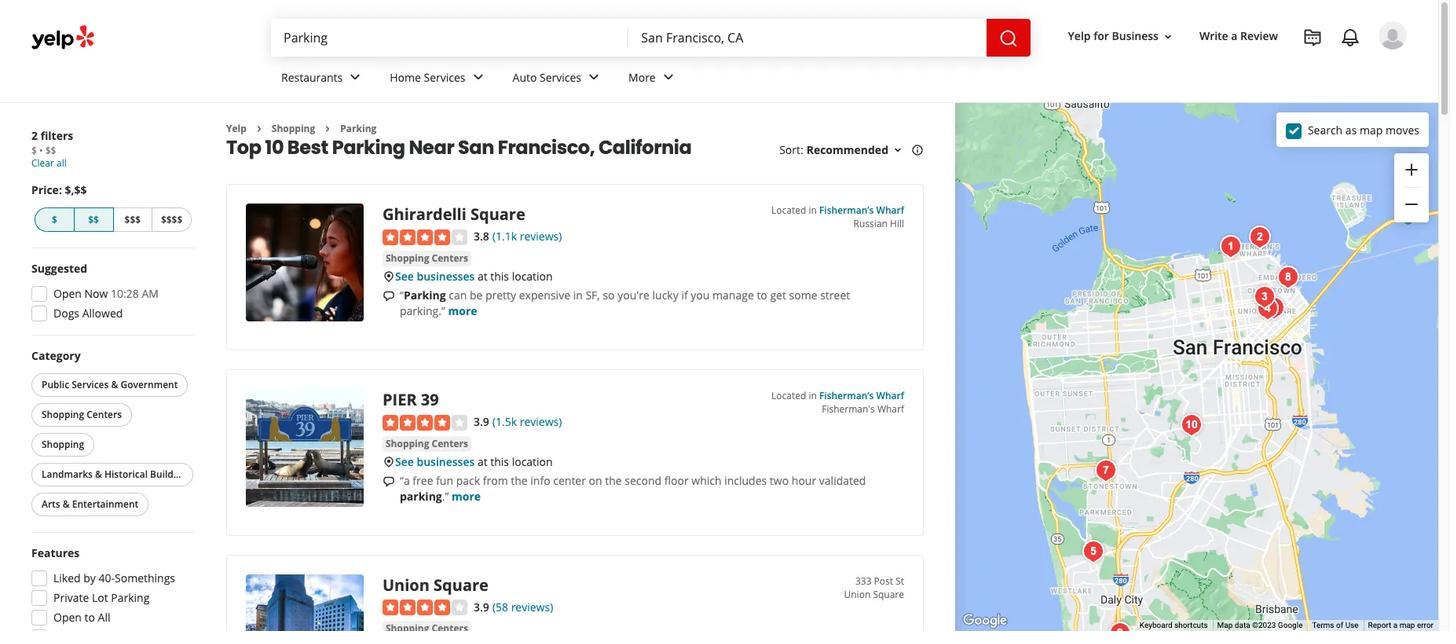 Task type: describe. For each thing, give the bounding box(es) containing it.
this for ghirardelli square
[[491, 269, 509, 284]]

top
[[226, 135, 261, 161]]

located in fisherman's wharf russian hill
[[772, 204, 904, 231]]

auto services
[[513, 70, 582, 85]]

all
[[98, 610, 110, 625]]

3.8 star rating image
[[383, 230, 468, 245]]

ghirardelli square link
[[383, 204, 526, 225]]

map
[[1218, 621, 1233, 630]]

0 vertical spatial &
[[111, 378, 118, 391]]

0 horizontal spatial pier 39 image
[[246, 389, 364, 507]]

parking
[[400, 489, 442, 504]]

private
[[53, 590, 89, 605]]

free
[[413, 473, 433, 488]]

shopping centers inside the 'category' group
[[42, 408, 122, 421]]

$ inside 2 filters $ • $$ clear all
[[31, 144, 37, 157]]

st
[[896, 574, 904, 588]]

report a map error
[[1369, 621, 1434, 630]]

russian
[[854, 217, 888, 231]]

see businesses link for 39
[[395, 454, 475, 469]]

more link for square
[[448, 303, 477, 318]]

open now 10:28 am
[[53, 286, 159, 301]]

shopping button
[[31, 433, 94, 457]]

shopping up 16 marker v2 icon
[[386, 437, 429, 450]]

16 marker v2 image
[[383, 270, 395, 283]]

write a review link
[[1194, 22, 1285, 51]]

24 chevron down v2 image for restaurants
[[346, 68, 365, 87]]

notifications image
[[1341, 28, 1360, 47]]

services for public
[[72, 378, 109, 391]]

category group
[[28, 348, 196, 519]]

more link for 39
[[452, 489, 481, 504]]

location for square
[[512, 269, 553, 284]]

$ inside button
[[52, 213, 57, 226]]

map for error
[[1400, 621, 1416, 630]]

16 chevron right v2 image for shopping
[[253, 122, 265, 135]]

$ button
[[35, 207, 74, 232]]

shortcuts
[[1175, 621, 1208, 630]]

see businesses link for square
[[395, 269, 475, 284]]

group containing suggested
[[27, 261, 195, 326]]

auto
[[513, 70, 537, 85]]

business categories element
[[269, 57, 1407, 102]]

error
[[1418, 621, 1434, 630]]

16 speech v2 image for ghirardelli square
[[383, 290, 395, 302]]

california
[[599, 135, 692, 161]]

all
[[57, 156, 67, 170]]

keyboard shortcuts button
[[1140, 620, 1208, 631]]

price:
[[31, 182, 62, 197]]

some
[[789, 288, 818, 303]]

$$ inside button
[[88, 213, 99, 226]]

& for historical
[[95, 468, 102, 481]]

0 vertical spatial group
[[1395, 153, 1429, 222]]

map data ©2023 google
[[1218, 621, 1303, 630]]

write a review
[[1200, 29, 1279, 44]]

you're
[[618, 288, 650, 303]]

search
[[1308, 122, 1343, 137]]

square inside 333 post st union square
[[873, 588, 904, 601]]

street
[[821, 288, 850, 303]]

price: $,$$ group
[[31, 182, 195, 235]]

none field the find
[[284, 29, 616, 46]]

center
[[553, 473, 586, 488]]

yelp link
[[226, 122, 247, 135]]

metreon image
[[1258, 292, 1290, 324]]

fisherman's wharf link for pier 39
[[820, 389, 904, 402]]

francisco,
[[498, 135, 595, 161]]

$$ button
[[74, 207, 114, 232]]

projects image
[[1304, 28, 1323, 47]]

1 horizontal spatial pier 39 image
[[1244, 222, 1276, 253]]

yelp for business
[[1068, 29, 1159, 44]]

use
[[1346, 621, 1359, 630]]

$$$
[[125, 213, 141, 226]]

at for 39
[[478, 454, 488, 469]]

3.9 for pier 39
[[474, 414, 489, 429]]

2 the from the left
[[605, 473, 622, 488]]

open for open to all
[[53, 610, 82, 625]]

fisherman's for square
[[820, 204, 874, 217]]

map for moves
[[1360, 122, 1383, 137]]

more
[[629, 70, 656, 85]]

this for pier 39
[[491, 454, 509, 469]]

somethings
[[115, 570, 175, 585]]

search image
[[999, 29, 1018, 48]]

pier
[[383, 389, 417, 410]]

shopping centers button for pier
[[383, 436, 471, 452]]

location for 39
[[512, 454, 553, 469]]

to inside group
[[85, 610, 95, 625]]

$$$ button
[[114, 207, 152, 232]]

3.9 link for square
[[474, 598, 489, 615]]

$$ inside 2 filters $ • $$ clear all
[[45, 144, 56, 157]]

3.8
[[474, 229, 489, 244]]

union square image
[[1249, 281, 1280, 313]]

open for open now 10:28 am
[[53, 286, 82, 301]]

info
[[531, 473, 551, 488]]

dogs
[[53, 306, 79, 321]]

am
[[142, 286, 159, 301]]

restaurants
[[281, 70, 343, 85]]

shopping centers button inside the 'category' group
[[31, 403, 132, 427]]

which
[[692, 473, 722, 488]]

shopping right top at left top
[[272, 122, 315, 135]]

can
[[449, 288, 467, 303]]

hill
[[890, 217, 904, 231]]

"a free fun pack from the info center on the second floor which includes two hour validated parking ." more
[[400, 473, 866, 504]]

map region
[[807, 0, 1451, 631]]

1 the from the left
[[511, 473, 528, 488]]

auto services link
[[500, 57, 616, 102]]

shopping link
[[272, 122, 315, 135]]

see for ghirardelli
[[395, 269, 414, 284]]

if
[[682, 288, 688, 303]]

by
[[83, 570, 96, 585]]

diamond heights shopping center image
[[1176, 409, 1207, 441]]

businesses for square
[[417, 269, 475, 284]]

at for square
[[478, 269, 488, 284]]

(1.1k reviews) link
[[493, 227, 562, 245]]

square for union square
[[434, 574, 489, 595]]

located for pier 39
[[772, 389, 806, 402]]

square for ghirardelli square
[[471, 204, 526, 225]]

as
[[1346, 122, 1357, 137]]

public services & government button
[[31, 373, 188, 397]]

(1.5k
[[493, 414, 517, 429]]

& for entertainment
[[63, 497, 70, 511]]

manage
[[713, 288, 754, 303]]

westfield san francisco centre image
[[1252, 293, 1284, 325]]

see for pier
[[395, 454, 414, 469]]

sort:
[[780, 143, 804, 157]]

union inside 333 post st union square
[[844, 588, 871, 601]]

$$$$
[[161, 213, 183, 226]]

business
[[1112, 29, 1159, 44]]

recommended
[[807, 143, 889, 157]]

3.9 link for 39
[[474, 413, 489, 430]]

embarcadero center image
[[1273, 262, 1304, 293]]

shopping up 16 marker v2 image
[[386, 252, 429, 265]]

$,$$
[[65, 182, 87, 197]]

liked
[[53, 570, 81, 585]]

price: $,$$
[[31, 182, 87, 197]]

16 chevron down v2 image
[[892, 144, 904, 157]]

second
[[625, 473, 662, 488]]

16 marker v2 image
[[383, 455, 395, 468]]

centers for pier
[[432, 437, 468, 450]]

yelp for yelp link
[[226, 122, 247, 135]]

on
[[589, 473, 602, 488]]

google image
[[959, 611, 1011, 631]]

pier 39
[[383, 389, 439, 410]]

lucky
[[653, 288, 679, 303]]

$$$$ button
[[152, 207, 192, 232]]

liked by 40-somethings
[[53, 570, 175, 585]]

10
[[265, 135, 284, 161]]

(1.1k reviews)
[[493, 229, 562, 244]]

(1.5k reviews) link
[[493, 413, 562, 430]]

expensive
[[519, 288, 570, 303]]

government
[[121, 378, 178, 391]]

zoom in image
[[1403, 160, 1422, 179]]

so
[[603, 288, 615, 303]]

floor
[[665, 473, 689, 488]]

zoom out image
[[1403, 195, 1422, 214]]

centers for ghirardelli
[[432, 252, 468, 265]]

group containing features
[[27, 545, 195, 631]]

shopping inside shopping button
[[42, 438, 84, 451]]

wharf for ghirardelli square
[[877, 204, 904, 217]]



Task type: vqa. For each thing, say whether or not it's contained in the screenshot.
Treats
no



Task type: locate. For each thing, give the bounding box(es) containing it.
24 chevron down v2 image inside home services "link"
[[469, 68, 488, 87]]

2 vertical spatial &
[[63, 497, 70, 511]]

1 horizontal spatial the
[[605, 473, 622, 488]]

0 vertical spatial 3.9 star rating image
[[383, 415, 468, 430]]

located for ghirardelli square
[[772, 204, 806, 217]]

located inside the located in fisherman's wharf russian hill
[[772, 204, 806, 217]]

1 vertical spatial centers
[[87, 408, 122, 421]]

in left "sf,"
[[573, 288, 583, 303]]

more link down pack
[[452, 489, 481, 504]]

services for home
[[424, 70, 466, 85]]

1 this from the top
[[491, 269, 509, 284]]

2 vertical spatial group
[[27, 545, 195, 631]]

0 horizontal spatial union
[[383, 574, 430, 595]]

0 vertical spatial reviews)
[[520, 229, 562, 244]]

1 vertical spatial reviews)
[[520, 414, 562, 429]]

businesses up 'fun'
[[417, 454, 475, 469]]

yelp for yelp for business
[[1068, 29, 1091, 44]]

1 3.9 from the top
[[474, 414, 489, 429]]

16 speech v2 image
[[383, 290, 395, 302], [383, 475, 395, 488]]

at up 'from'
[[478, 454, 488, 469]]

0 vertical spatial to
[[757, 288, 768, 303]]

1 horizontal spatial yelp
[[1068, 29, 1091, 44]]

Find text field
[[284, 29, 616, 46]]

1 horizontal spatial ghirardelli square image
[[1215, 231, 1247, 262]]

1 horizontal spatial 16 chevron right v2 image
[[322, 122, 334, 135]]

0 vertical spatial more
[[448, 303, 477, 318]]

0 horizontal spatial 16 chevron right v2 image
[[253, 122, 265, 135]]

reviews) for pier 39
[[520, 414, 562, 429]]

1 vertical spatial 3.9
[[474, 599, 489, 614]]

1 vertical spatial see
[[395, 454, 414, 469]]

1 horizontal spatial services
[[424, 70, 466, 85]]

0 horizontal spatial yelp
[[226, 122, 247, 135]]

24 chevron down v2 image
[[585, 68, 604, 87], [659, 68, 678, 87]]

a for report
[[1394, 621, 1398, 630]]

2 open from the top
[[53, 610, 82, 625]]

$$ right $ button
[[88, 213, 99, 226]]

24 chevron down v2 image
[[346, 68, 365, 87], [469, 68, 488, 87]]

1 horizontal spatial union
[[844, 588, 871, 601]]

16 speech v2 image for pier 39
[[383, 475, 395, 488]]

wharf inside the located in fisherman's wharf russian hill
[[877, 204, 904, 217]]

39
[[421, 389, 439, 410]]

1 see businesses at this location from the top
[[395, 269, 553, 284]]

Near text field
[[641, 29, 974, 46]]

3.9 star rating image down union square
[[383, 600, 468, 616]]

0 horizontal spatial to
[[85, 610, 95, 625]]

parking
[[340, 122, 377, 135], [332, 135, 405, 161], [404, 288, 446, 303], [111, 590, 150, 605]]

0 vertical spatial see
[[395, 269, 414, 284]]

2 none field from the left
[[641, 29, 974, 46]]

businesses
[[417, 269, 475, 284], [417, 454, 475, 469]]

map left error
[[1400, 621, 1416, 630]]

1 location from the top
[[512, 269, 553, 284]]

2 located from the top
[[772, 389, 806, 402]]

see up "
[[395, 269, 414, 284]]

1 vertical spatial location
[[512, 454, 553, 469]]

(58 reviews) link
[[493, 598, 553, 615]]

0 vertical spatial shopping centers button
[[383, 251, 471, 266]]

1 3.9 star rating image from the top
[[383, 415, 468, 430]]

1 vertical spatial &
[[95, 468, 102, 481]]

google
[[1278, 621, 1303, 630]]

stonestown galleria image
[[1090, 455, 1122, 486]]

the left info
[[511, 473, 528, 488]]

a right report at the right
[[1394, 621, 1398, 630]]

located inside located in fisherman's wharf fisherman's wharf
[[772, 389, 806, 402]]

shopping up landmarks
[[42, 438, 84, 451]]

0 vertical spatial open
[[53, 286, 82, 301]]

pretty
[[486, 288, 516, 303]]

1 16 speech v2 image from the top
[[383, 290, 395, 302]]

1 horizontal spatial &
[[95, 468, 102, 481]]

1 vertical spatial more
[[452, 489, 481, 504]]

in for 39
[[809, 389, 817, 402]]

0 vertical spatial in
[[809, 204, 817, 217]]

1 vertical spatial to
[[85, 610, 95, 625]]

0 vertical spatial more link
[[448, 303, 477, 318]]

2 vertical spatial shopping centers button
[[383, 436, 471, 452]]

1 vertical spatial in
[[573, 288, 583, 303]]

in left russian
[[809, 204, 817, 217]]

0 vertical spatial shopping centers link
[[383, 251, 471, 266]]

2 16 speech v2 image from the top
[[383, 475, 395, 488]]

16 speech v2 image left "
[[383, 290, 395, 302]]

1 vertical spatial shopping centers button
[[31, 403, 132, 427]]

10:28
[[111, 286, 139, 301]]

post
[[874, 574, 894, 588]]

more down can
[[448, 303, 477, 318]]

1 vertical spatial $$
[[88, 213, 99, 226]]

1 fisherman's from the top
[[820, 204, 874, 217]]

1 vertical spatial 3.9 star rating image
[[383, 600, 468, 616]]

2 see from the top
[[395, 454, 414, 469]]

1 horizontal spatial none field
[[641, 29, 974, 46]]

shopping
[[272, 122, 315, 135], [386, 252, 429, 265], [42, 408, 84, 421], [386, 437, 429, 450], [42, 438, 84, 451]]

see up "a
[[395, 454, 414, 469]]

arts & entertainment
[[42, 497, 139, 511]]

shopping centers for ghirardelli
[[386, 252, 468, 265]]

near
[[409, 135, 454, 161]]

open up dogs
[[53, 286, 82, 301]]

0 horizontal spatial 24 chevron down v2 image
[[346, 68, 365, 87]]

shopping centers up shopping button at the left of the page
[[42, 408, 122, 421]]

home services
[[390, 70, 466, 85]]

16 chevron right v2 image left parking link
[[322, 122, 334, 135]]

1 vertical spatial pier 39 image
[[246, 389, 364, 507]]

0 vertical spatial pier 39 image
[[1244, 222, 1276, 253]]

this up 'from'
[[491, 454, 509, 469]]

1 vertical spatial at
[[478, 454, 488, 469]]

0 horizontal spatial services
[[72, 378, 109, 391]]

0 vertical spatial yelp
[[1068, 29, 1091, 44]]

pack
[[456, 473, 480, 488]]

a for write
[[1232, 29, 1238, 44]]

1 horizontal spatial map
[[1400, 621, 1416, 630]]

includes
[[725, 473, 767, 488]]

1 open from the top
[[53, 286, 82, 301]]

24 chevron down v2 image left auto
[[469, 68, 488, 87]]

1 3.9 link from the top
[[474, 413, 489, 430]]

services inside button
[[72, 378, 109, 391]]

fisherman's inside located in fisherman's wharf fisherman's wharf
[[820, 389, 874, 402]]

(1.1k
[[493, 229, 517, 244]]

2 fisherman's wharf link from the top
[[820, 389, 904, 402]]

centers inside the 'category' group
[[87, 408, 122, 421]]

see businesses at this location for 39
[[395, 454, 553, 469]]

ghirardelli square
[[383, 204, 526, 225]]

0 vertical spatial 3.9 link
[[474, 413, 489, 430]]

sf,
[[586, 288, 600, 303]]

" parking
[[400, 288, 446, 303]]

open
[[53, 286, 82, 301], [53, 610, 82, 625]]

can be pretty expensive in sf, so you're lucky if you manage to get some street parking."
[[400, 288, 850, 318]]

$$
[[45, 144, 56, 157], [88, 213, 99, 226]]

24 chevron down v2 image inside auto services link
[[585, 68, 604, 87]]

write
[[1200, 29, 1229, 44]]

yelp left '10'
[[226, 122, 247, 135]]

see businesses link
[[395, 269, 475, 284], [395, 454, 475, 469]]

1 24 chevron down v2 image from the left
[[585, 68, 604, 87]]

clear
[[31, 156, 54, 170]]

2 shopping centers link from the top
[[383, 436, 471, 452]]

3.9 left (1.5k
[[474, 414, 489, 429]]

a
[[1232, 29, 1238, 44], [1394, 621, 1398, 630]]

now
[[85, 286, 108, 301]]

1 vertical spatial see businesses link
[[395, 454, 475, 469]]

3.9 link left (58
[[474, 598, 489, 615]]

parking inside group
[[111, 590, 150, 605]]

3.9 for union square
[[474, 599, 489, 614]]

1 vertical spatial this
[[491, 454, 509, 469]]

$$ right •
[[45, 144, 56, 157]]

services for auto
[[540, 70, 582, 85]]

this up pretty
[[491, 269, 509, 284]]

to left the get
[[757, 288, 768, 303]]

yelp left for
[[1068, 29, 1091, 44]]

"a
[[400, 473, 410, 488]]

buildings
[[150, 468, 192, 481]]

2 24 chevron down v2 image from the left
[[469, 68, 488, 87]]

to left all
[[85, 610, 95, 625]]

2 horizontal spatial services
[[540, 70, 582, 85]]

in for square
[[809, 204, 817, 217]]

0 vertical spatial $$
[[45, 144, 56, 157]]

home
[[390, 70, 421, 85]]

see businesses at this location up be
[[395, 269, 553, 284]]

16 chevron right v2 image for parking
[[322, 122, 334, 135]]

shopping centers link
[[383, 251, 471, 266], [383, 436, 471, 452]]

see businesses at this location up pack
[[395, 454, 553, 469]]

shopping centers button up shopping button at the left of the page
[[31, 403, 132, 427]]

map right as
[[1360, 122, 1383, 137]]

businesses for 39
[[417, 454, 475, 469]]

2 this from the top
[[491, 454, 509, 469]]

fisherman's for 39
[[820, 389, 874, 402]]

reviews) right (58
[[511, 599, 553, 614]]

yelp inside yelp for business button
[[1068, 29, 1091, 44]]

2 see businesses at this location from the top
[[395, 454, 553, 469]]

allowed
[[82, 306, 123, 321]]

two
[[770, 473, 789, 488]]

lot
[[92, 590, 108, 605]]

0 vertical spatial see businesses at this location
[[395, 269, 553, 284]]

1 vertical spatial shopping centers link
[[383, 436, 471, 452]]

0 vertical spatial shopping centers
[[386, 252, 468, 265]]

in inside can be pretty expensive in sf, so you're lucky if you manage to get some street parking."
[[573, 288, 583, 303]]

3.9 star rating image down 39
[[383, 415, 468, 430]]

keyboard
[[1140, 621, 1173, 630]]

0 vertical spatial this
[[491, 269, 509, 284]]

centers down public services & government button
[[87, 408, 122, 421]]

in inside located in fisherman's wharf fisherman's wharf
[[809, 389, 817, 402]]

3.9 left (58
[[474, 599, 489, 614]]

1 vertical spatial shopping centers
[[42, 408, 122, 421]]

centers
[[432, 252, 468, 265], [87, 408, 122, 421], [432, 437, 468, 450]]

0 vertical spatial centers
[[432, 252, 468, 265]]

1 vertical spatial 16 speech v2 image
[[383, 475, 395, 488]]

group
[[1395, 153, 1429, 222], [27, 261, 195, 326], [27, 545, 195, 631]]

user actions element
[[1056, 20, 1429, 116]]

1 vertical spatial $
[[52, 213, 57, 226]]

location up info
[[512, 454, 553, 469]]

the
[[511, 473, 528, 488], [605, 473, 622, 488]]

services right the home
[[424, 70, 466, 85]]

best
[[287, 135, 328, 161]]

suggested
[[31, 261, 87, 276]]

2 at from the top
[[478, 454, 488, 469]]

16 chevron right v2 image right yelp link
[[253, 122, 265, 135]]

1 horizontal spatial to
[[757, 288, 768, 303]]

ghirardelli square image
[[246, 204, 364, 322], [1215, 231, 1247, 262]]

2 fisherman's from the top
[[820, 389, 874, 402]]

wharf for pier 39
[[877, 389, 904, 402]]

1 vertical spatial see businesses at this location
[[395, 454, 553, 469]]

shopping centers link for pier
[[383, 436, 471, 452]]

16 info v2 image
[[912, 144, 924, 157]]

0 vertical spatial map
[[1360, 122, 1383, 137]]

reviews) for union square
[[511, 599, 553, 614]]

1 at from the top
[[478, 269, 488, 284]]

restaurants link
[[269, 57, 377, 102]]

1 none field from the left
[[284, 29, 616, 46]]

reviews) right (1.5k
[[520, 414, 562, 429]]

0 vertical spatial fisherman's
[[820, 204, 874, 217]]

shopping up shopping button at the left of the page
[[42, 408, 84, 421]]

in inside the located in fisherman's wharf russian hill
[[809, 204, 817, 217]]

more inside "a free fun pack from the info center on the second floor which includes two hour validated parking ." more
[[452, 489, 481, 504]]

(58
[[493, 599, 508, 614]]

none field up home services "link"
[[284, 29, 616, 46]]

1 see businesses link from the top
[[395, 269, 475, 284]]

0 horizontal spatial &
[[63, 497, 70, 511]]

search as map moves
[[1308, 122, 1420, 137]]

0 horizontal spatial map
[[1360, 122, 1383, 137]]

in left 'fisherman's'
[[809, 389, 817, 402]]

location up 'expensive'
[[512, 269, 553, 284]]

none field up business categories element
[[641, 29, 974, 46]]

more link
[[616, 57, 691, 102]]

0 horizontal spatial ghirardelli square image
[[246, 204, 364, 322]]

open to all
[[53, 610, 110, 625]]

shopping centers button down 3.8 star rating image
[[383, 251, 471, 266]]

2 vertical spatial shopping centers
[[386, 437, 468, 450]]

None field
[[284, 29, 616, 46], [641, 29, 974, 46]]

services inside "link"
[[424, 70, 466, 85]]

1 vertical spatial group
[[27, 261, 195, 326]]

arts & entertainment button
[[31, 493, 149, 516]]

1 fisherman's wharf link from the top
[[820, 204, 904, 217]]

0 vertical spatial location
[[512, 269, 553, 284]]

1 shopping centers link from the top
[[383, 251, 471, 266]]

0 horizontal spatial $$
[[45, 144, 56, 157]]

landmarks
[[42, 468, 93, 481]]

landmarks & historical buildings button
[[31, 463, 193, 486]]

2
[[31, 128, 38, 143]]

2 3.9 star rating image from the top
[[383, 600, 468, 616]]

& left the government
[[111, 378, 118, 391]]

1 vertical spatial open
[[53, 610, 82, 625]]

this
[[491, 269, 509, 284], [491, 454, 509, 469]]

entertainment
[[72, 497, 139, 511]]

3.9 star rating image for union
[[383, 600, 468, 616]]

1 vertical spatial located
[[772, 389, 806, 402]]

fisherman's inside the located in fisherman's wharf russian hill
[[820, 204, 874, 217]]

None search field
[[271, 19, 1034, 57]]

fun
[[436, 473, 453, 488]]

shopping centers for pier
[[386, 437, 468, 450]]

services right auto
[[540, 70, 582, 85]]

review
[[1241, 29, 1279, 44]]

1 horizontal spatial $
[[52, 213, 57, 226]]

3.8 link
[[474, 227, 489, 245]]

report
[[1369, 621, 1392, 630]]

1 located from the top
[[772, 204, 806, 217]]

historical
[[105, 468, 148, 481]]

ghirardelli
[[383, 204, 467, 225]]

40-
[[99, 570, 115, 585]]

services right "public"
[[72, 378, 109, 391]]

24 chevron down v2 image for home services
[[469, 68, 488, 87]]

& left historical
[[95, 468, 102, 481]]

1 horizontal spatial 24 chevron down v2 image
[[469, 68, 488, 87]]

2 location from the top
[[512, 454, 553, 469]]

fisherman's wharf link for ghirardelli square
[[820, 204, 904, 217]]

1 vertical spatial yelp
[[226, 122, 247, 135]]

24 chevron down v2 image right more
[[659, 68, 678, 87]]

24 chevron down v2 image right auto services at the top left
[[585, 68, 604, 87]]

24 chevron down v2 image for auto services
[[585, 68, 604, 87]]

1 vertical spatial businesses
[[417, 454, 475, 469]]

0 horizontal spatial a
[[1232, 29, 1238, 44]]

0 vertical spatial fisherman's wharf link
[[820, 204, 904, 217]]

1 see from the top
[[395, 269, 414, 284]]

more down pack
[[452, 489, 481, 504]]

(58 reviews)
[[493, 599, 553, 614]]

centers down 3.8 star rating image
[[432, 252, 468, 265]]

union
[[383, 574, 430, 595], [844, 588, 871, 601]]

3.9 link left (1.5k
[[474, 413, 489, 430]]

24 chevron down v2 image inside more link
[[659, 68, 678, 87]]

24 chevron down v2 image right restaurants at left top
[[346, 68, 365, 87]]

1 horizontal spatial $$
[[88, 213, 99, 226]]

16 speech v2 image left "a
[[383, 475, 395, 488]]

located down sort:
[[772, 204, 806, 217]]

pier 39 image
[[1244, 222, 1276, 253], [246, 389, 364, 507]]

a right "write"
[[1232, 29, 1238, 44]]

serramonte shopping center image
[[1104, 618, 1136, 631]]

$ down price: $,$$
[[52, 213, 57, 226]]

2 3.9 link from the top
[[474, 598, 489, 615]]

of
[[1337, 621, 1344, 630]]

westlake shopping center image
[[1078, 536, 1109, 567]]

at up be
[[478, 269, 488, 284]]

category
[[31, 348, 81, 363]]

see businesses link up 'fun'
[[395, 454, 475, 469]]

2 24 chevron down v2 image from the left
[[659, 68, 678, 87]]

report a map error link
[[1369, 621, 1434, 630]]

2 16 chevron right v2 image from the left
[[322, 122, 334, 135]]

1 16 chevron right v2 image from the left
[[253, 122, 265, 135]]

shopping centers up free
[[386, 437, 468, 450]]

businesses up can
[[417, 269, 475, 284]]

1 vertical spatial more link
[[452, 489, 481, 504]]

reviews) for ghirardelli square
[[520, 229, 562, 244]]

a inside write a review link
[[1232, 29, 1238, 44]]

2 vertical spatial in
[[809, 389, 817, 402]]

2 horizontal spatial &
[[111, 378, 118, 391]]

1 horizontal spatial a
[[1394, 621, 1398, 630]]

landmarks & historical buildings
[[42, 468, 192, 481]]

0 horizontal spatial the
[[511, 473, 528, 488]]

1 24 chevron down v2 image from the left
[[346, 68, 365, 87]]

$ left •
[[31, 144, 37, 157]]

1 vertical spatial 3.9 link
[[474, 598, 489, 615]]

2 see businesses link from the top
[[395, 454, 475, 469]]

open down the private
[[53, 610, 82, 625]]

&
[[111, 378, 118, 391], [95, 468, 102, 481], [63, 497, 70, 511]]

shopping centers link up free
[[383, 436, 471, 452]]

see
[[395, 269, 414, 284], [395, 454, 414, 469]]

2 businesses from the top
[[417, 454, 475, 469]]

shopping centers link down 3.8 star rating image
[[383, 251, 471, 266]]

in
[[809, 204, 817, 217], [573, 288, 583, 303], [809, 389, 817, 402]]

& right arts
[[63, 497, 70, 511]]

2 3.9 from the top
[[474, 599, 489, 614]]

1 vertical spatial fisherman's
[[820, 389, 874, 402]]

located
[[772, 204, 806, 217], [772, 389, 806, 402]]

see businesses link up " parking at the top of page
[[395, 269, 475, 284]]

shopping centers button for ghirardelli
[[383, 251, 471, 266]]

0 vertical spatial 16 speech v2 image
[[383, 290, 395, 302]]

shopping centers link for ghirardelli
[[383, 251, 471, 266]]

to inside can be pretty expensive in sf, so you're lucky if you manage to get some street parking."
[[757, 288, 768, 303]]

fisherman's wharf link
[[820, 204, 904, 217], [820, 389, 904, 402]]

0 vertical spatial a
[[1232, 29, 1238, 44]]

0 vertical spatial at
[[478, 269, 488, 284]]

0 horizontal spatial none field
[[284, 29, 616, 46]]

san
[[458, 135, 494, 161]]

the right on
[[605, 473, 622, 488]]

(1.5k reviews)
[[493, 414, 562, 429]]

located left 'fisherman's'
[[772, 389, 806, 402]]

1 horizontal spatial 24 chevron down v2 image
[[659, 68, 678, 87]]

clear all link
[[31, 156, 67, 170]]

private lot parking
[[53, 590, 150, 605]]

see businesses at this location for square
[[395, 269, 553, 284]]

0 vertical spatial $
[[31, 144, 37, 157]]

0 vertical spatial located
[[772, 204, 806, 217]]

3.9 star rating image
[[383, 415, 468, 430], [383, 600, 468, 616]]

0 vertical spatial businesses
[[417, 269, 475, 284]]

terms of use
[[1313, 621, 1359, 630]]

more link down can
[[448, 303, 477, 318]]

parking."
[[400, 303, 445, 318]]

24 chevron down v2 image for more
[[659, 68, 678, 87]]

centers up 'fun'
[[432, 437, 468, 450]]

shopping centers down 3.8 star rating image
[[386, 252, 468, 265]]

16 chevron right v2 image
[[253, 122, 265, 135], [322, 122, 334, 135]]

1 vertical spatial a
[[1394, 621, 1398, 630]]

union square
[[383, 574, 489, 595]]

3.9 star rating image for pier
[[383, 415, 468, 430]]

none field near
[[641, 29, 974, 46]]

pier 39 link
[[383, 389, 439, 410]]

shopping centers button up free
[[383, 436, 471, 452]]

24 chevron down v2 image inside 'restaurants' link
[[346, 68, 365, 87]]

public
[[42, 378, 69, 391]]

reviews) inside 'link'
[[511, 599, 553, 614]]

0 horizontal spatial $
[[31, 144, 37, 157]]

reviews) right '(1.1k'
[[520, 229, 562, 244]]

0 horizontal spatial 24 chevron down v2 image
[[585, 68, 604, 87]]

0 vertical spatial 3.9
[[474, 414, 489, 429]]

1 businesses from the top
[[417, 269, 475, 284]]

nolan p. image
[[1379, 21, 1407, 50]]

16 chevron down v2 image
[[1162, 30, 1175, 43]]



